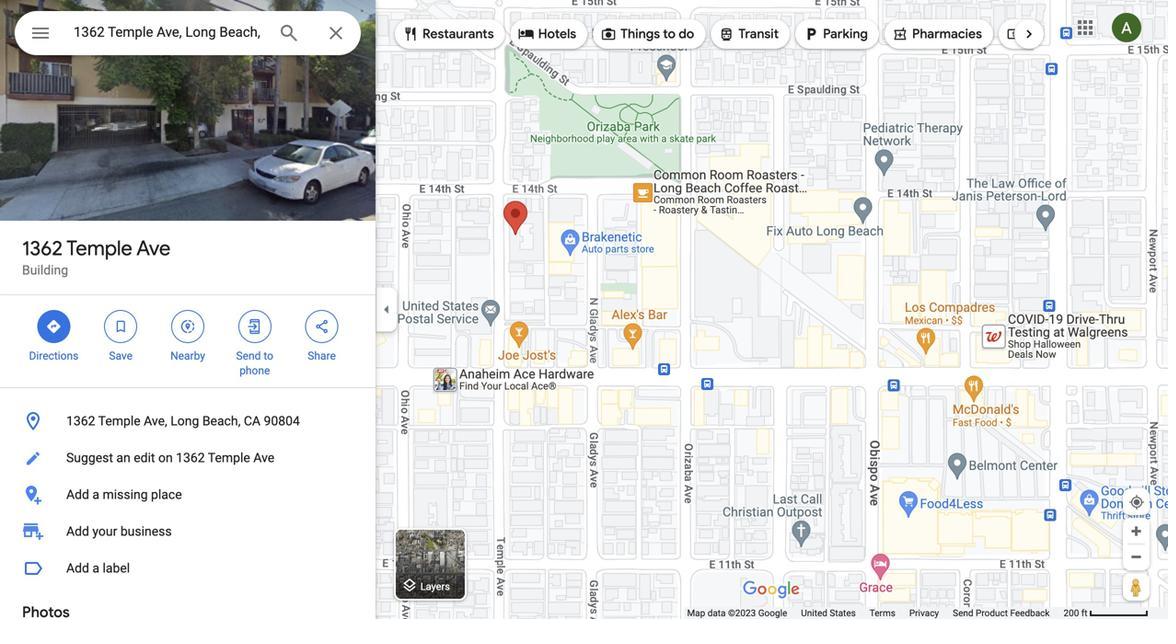 Task type: describe. For each thing, give the bounding box(es) containing it.
 restaurants
[[402, 24, 494, 44]]


[[247, 317, 263, 337]]

show street view coverage image
[[1123, 574, 1150, 601]]

ft
[[1082, 608, 1088, 619]]

an
[[116, 451, 131, 466]]

add a label button
[[0, 551, 376, 587]]

200 ft
[[1064, 608, 1088, 619]]

states
[[830, 608, 856, 619]]

ave inside button
[[253, 451, 275, 466]]

suggest an edit on 1362 temple ave
[[66, 451, 275, 466]]

 atms
[[1006, 24, 1060, 44]]

send product feedback button
[[953, 608, 1050, 620]]

ave inside 1362 temple ave building
[[136, 236, 171, 262]]

1362 temple ave building
[[22, 236, 171, 278]]

privacy button
[[910, 608, 939, 620]]

footer inside google maps element
[[687, 608, 1064, 620]]


[[113, 317, 129, 337]]

layers
[[421, 581, 450, 593]]

suggest an edit on 1362 temple ave button
[[0, 440, 376, 477]]

zoom in image
[[1130, 525, 1144, 539]]

directions
[[29, 350, 79, 363]]

1362 Temple Ave, Long Beach, CA 90804 field
[[15, 11, 361, 55]]

add for add a missing place
[[66, 488, 89, 503]]

send for send product feedback
[[953, 608, 974, 619]]

1362 for ave,
[[66, 414, 95, 429]]

pharmacies
[[912, 26, 982, 42]]


[[45, 317, 62, 337]]

on
[[158, 451, 173, 466]]

available search options for this area region
[[381, 12, 1071, 56]]

1362 for ave
[[22, 236, 63, 262]]

1362 temple ave main content
[[0, 0, 376, 620]]

add your business
[[66, 524, 172, 540]]

ave,
[[144, 414, 167, 429]]


[[718, 24, 735, 44]]

terms button
[[870, 608, 896, 620]]

actions for 1362 temple ave region
[[0, 296, 376, 388]]

things
[[621, 26, 660, 42]]

add a label
[[66, 561, 130, 576]]

 hotels
[[518, 24, 577, 44]]


[[402, 24, 419, 44]]

 things to do
[[600, 24, 695, 44]]

90804
[[264, 414, 300, 429]]

place
[[151, 488, 182, 503]]

ca
[[244, 414, 261, 429]]

1362 temple ave, long beach, ca 90804 button
[[0, 403, 376, 440]]

business
[[120, 524, 172, 540]]

privacy
[[910, 608, 939, 619]]

hotels
[[538, 26, 577, 42]]

temple for ave,
[[98, 414, 141, 429]]

suggest
[[66, 451, 113, 466]]

parking
[[823, 26, 868, 42]]

next page image
[[1021, 26, 1038, 42]]

your
[[92, 524, 117, 540]]

phone
[[240, 365, 270, 378]]



Task type: vqa. For each thing, say whether or not it's contained in the screenshot.
Next page image
yes



Task type: locate. For each thing, give the bounding box(es) containing it.
 button
[[15, 11, 66, 59]]

google
[[759, 608, 788, 619]]

add inside button
[[66, 488, 89, 503]]

1362 inside 1362 temple ave building
[[22, 236, 63, 262]]

add left your
[[66, 524, 89, 540]]

send inside send to phone
[[236, 350, 261, 363]]

product
[[976, 608, 1008, 619]]

1 horizontal spatial send
[[953, 608, 974, 619]]

edit
[[134, 451, 155, 466]]

0 vertical spatial temple
[[66, 236, 132, 262]]

united
[[801, 608, 828, 619]]

3 add from the top
[[66, 561, 89, 576]]

add inside button
[[66, 561, 89, 576]]

zoom out image
[[1130, 551, 1144, 564]]

temple for ave
[[66, 236, 132, 262]]

1 vertical spatial a
[[92, 561, 99, 576]]

send inside button
[[953, 608, 974, 619]]

label
[[103, 561, 130, 576]]

a inside button
[[92, 488, 99, 503]]

add
[[66, 488, 89, 503], [66, 524, 89, 540], [66, 561, 89, 576]]

1362 up the building
[[22, 236, 63, 262]]

add left label
[[66, 561, 89, 576]]

0 horizontal spatial 1362
[[22, 236, 63, 262]]

a
[[92, 488, 99, 503], [92, 561, 99, 576]]

1 a from the top
[[92, 488, 99, 503]]

add a missing place
[[66, 488, 182, 503]]

missing
[[103, 488, 148, 503]]


[[180, 317, 196, 337]]

building
[[22, 263, 68, 278]]

to inside send to phone
[[264, 350, 274, 363]]

to left do
[[663, 26, 676, 42]]

send up phone
[[236, 350, 261, 363]]

1 vertical spatial to
[[264, 350, 274, 363]]


[[892, 24, 909, 44]]

ave
[[136, 236, 171, 262], [253, 451, 275, 466]]

transit
[[739, 26, 779, 42]]


[[600, 24, 617, 44]]

 pharmacies
[[892, 24, 982, 44]]

none field inside '1362 temple ave, long beach, ca 90804' field
[[74, 21, 263, 43]]

1 horizontal spatial ave
[[253, 451, 275, 466]]

0 vertical spatial add
[[66, 488, 89, 503]]

2 vertical spatial add
[[66, 561, 89, 576]]

data
[[708, 608, 726, 619]]

collapse side panel image
[[377, 300, 397, 320]]

add for add a label
[[66, 561, 89, 576]]

0 horizontal spatial to
[[264, 350, 274, 363]]

0 horizontal spatial ave
[[136, 236, 171, 262]]

a left label
[[92, 561, 99, 576]]

do
[[679, 26, 695, 42]]

temple inside suggest an edit on 1362 temple ave button
[[208, 451, 250, 466]]

map data ©2023 google
[[687, 608, 788, 619]]

1 vertical spatial temple
[[98, 414, 141, 429]]

add for add your business
[[66, 524, 89, 540]]

temple left ave,
[[98, 414, 141, 429]]

beach,
[[202, 414, 241, 429]]

add down suggest
[[66, 488, 89, 503]]

map
[[687, 608, 706, 619]]

0 vertical spatial ave
[[136, 236, 171, 262]]

nearby
[[170, 350, 205, 363]]

1362 temple ave, long beach, ca 90804
[[66, 414, 300, 429]]

1 add from the top
[[66, 488, 89, 503]]

google maps element
[[0, 0, 1169, 620]]

atms
[[1027, 26, 1060, 42]]

google account: angela cha  
(angela.cha@adept.ai) image
[[1112, 13, 1142, 42]]

to inside  things to do
[[663, 26, 676, 42]]

to up phone
[[264, 350, 274, 363]]

0 vertical spatial to
[[663, 26, 676, 42]]

add a missing place button
[[0, 477, 376, 514]]

to
[[663, 26, 676, 42], [264, 350, 274, 363]]

1 vertical spatial add
[[66, 524, 89, 540]]

2 a from the top
[[92, 561, 99, 576]]

2 vertical spatial temple
[[208, 451, 250, 466]]


[[518, 24, 535, 44]]

send
[[236, 350, 261, 363], [953, 608, 974, 619]]

1 vertical spatial 1362
[[66, 414, 95, 429]]

send to phone
[[236, 350, 274, 378]]

a inside button
[[92, 561, 99, 576]]

terms
[[870, 608, 896, 619]]

0 vertical spatial send
[[236, 350, 261, 363]]

save
[[109, 350, 133, 363]]

1362 right on
[[176, 451, 205, 466]]

long
[[171, 414, 199, 429]]


[[314, 317, 330, 337]]

send for send to phone
[[236, 350, 261, 363]]

2 add from the top
[[66, 524, 89, 540]]

footer containing map data ©2023 google
[[687, 608, 1064, 620]]

restaurants
[[423, 26, 494, 42]]

2 vertical spatial 1362
[[176, 451, 205, 466]]


[[803, 24, 820, 44]]

footer
[[687, 608, 1064, 620]]


[[1006, 24, 1023, 44]]

 transit
[[718, 24, 779, 44]]

200 ft button
[[1064, 608, 1149, 619]]

feedback
[[1011, 608, 1050, 619]]

None field
[[74, 21, 263, 43]]

200
[[1064, 608, 1079, 619]]

show your location image
[[1129, 494, 1145, 511]]

temple inside 1362 temple ave building
[[66, 236, 132, 262]]

temple down "beach,"
[[208, 451, 250, 466]]

temple
[[66, 236, 132, 262], [98, 414, 141, 429], [208, 451, 250, 466]]

0 vertical spatial a
[[92, 488, 99, 503]]

1 horizontal spatial 1362
[[66, 414, 95, 429]]

a left missing
[[92, 488, 99, 503]]

0 horizontal spatial send
[[236, 350, 261, 363]]


[[29, 20, 52, 47]]

1 vertical spatial ave
[[253, 451, 275, 466]]

united states button
[[801, 608, 856, 620]]

share
[[308, 350, 336, 363]]

1 horizontal spatial to
[[663, 26, 676, 42]]

a for missing
[[92, 488, 99, 503]]

 parking
[[803, 24, 868, 44]]

add your business link
[[0, 514, 376, 551]]

2 horizontal spatial 1362
[[176, 451, 205, 466]]

temple inside 1362 temple ave, long beach, ca 90804 button
[[98, 414, 141, 429]]

united states
[[801, 608, 856, 619]]

 search field
[[15, 11, 361, 59]]

0 vertical spatial 1362
[[22, 236, 63, 262]]

a for label
[[92, 561, 99, 576]]

send product feedback
[[953, 608, 1050, 619]]

1362 up suggest
[[66, 414, 95, 429]]

temple up the building
[[66, 236, 132, 262]]

1 vertical spatial send
[[953, 608, 974, 619]]

send left product
[[953, 608, 974, 619]]

1362
[[22, 236, 63, 262], [66, 414, 95, 429], [176, 451, 205, 466]]

©2023
[[728, 608, 756, 619]]



